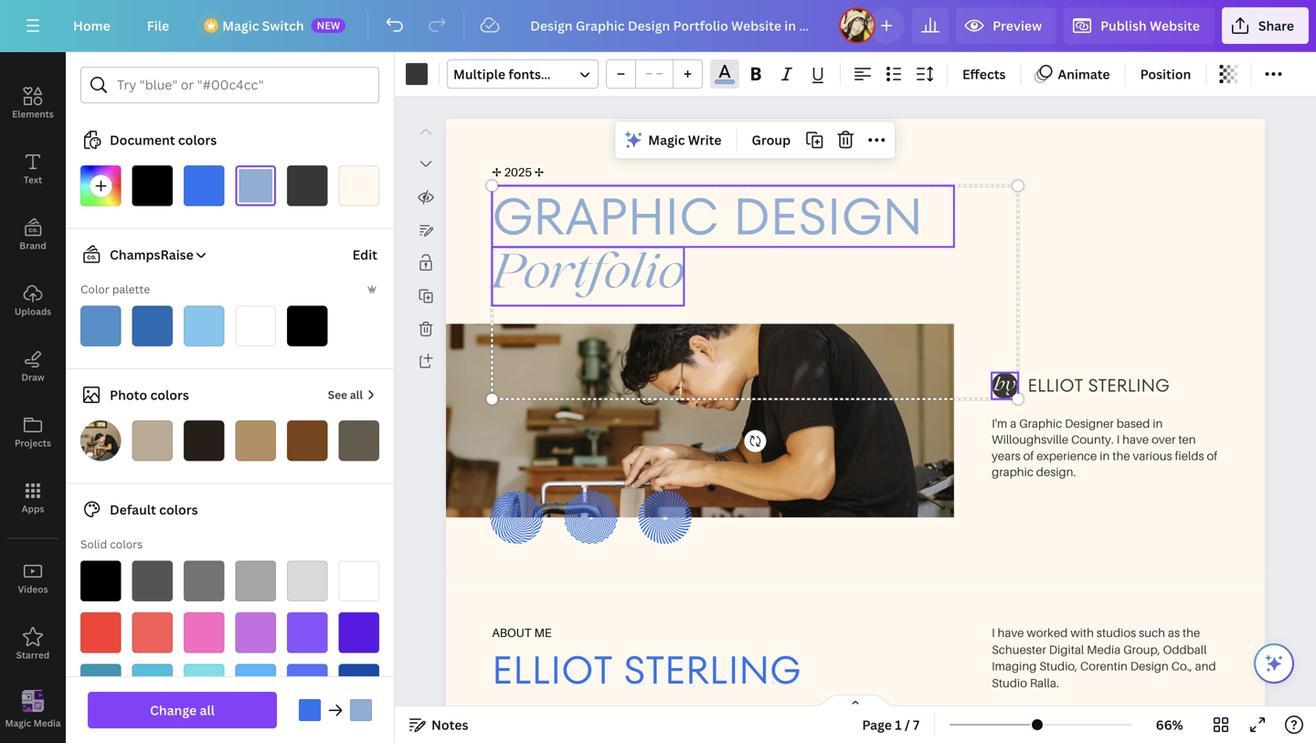 Task type: describe. For each thing, give the bounding box(es) containing it.
draw
[[21, 371, 44, 384]]

effects
[[963, 65, 1006, 83]]

uploads button
[[0, 268, 66, 334]]

notes button
[[402, 710, 476, 740]]

multiple
[[454, 65, 506, 83]]

0 horizontal spatial graphic
[[492, 181, 719, 252]]

elements button
[[0, 70, 66, 136]]

solid colors
[[80, 537, 143, 552]]

county.
[[1072, 432, 1114, 447]]

i inside i'm a graphic designer based in willoughsville county. i have over ten years of experience in the various fields of graphic design.
[[1117, 432, 1120, 447]]

champsraise
[[110, 246, 194, 263]]

notes
[[432, 716, 469, 734]]

design.
[[1037, 465, 1077, 479]]

see all button
[[326, 377, 379, 413]]

magic for magic write
[[648, 131, 685, 149]]

see
[[328, 387, 347, 402]]

a
[[1011, 416, 1017, 431]]

file button
[[132, 7, 184, 44]]

publish website
[[1101, 17, 1200, 34]]

1
[[895, 716, 902, 734]]

turquoise blue #5ce1e6 image
[[184, 664, 224, 705]]

champsraise button
[[73, 244, 208, 266]]

2 of from the left
[[1207, 449, 1218, 463]]

media inside button
[[33, 717, 61, 729]]

animate
[[1058, 65, 1111, 83]]

studios
[[1097, 626, 1137, 640]]

coral red #ff5757 image
[[132, 613, 173, 653]]

sterling
[[1089, 373, 1170, 398]]

share
[[1259, 17, 1295, 34]]

turquoise blue #5ce1e6 image
[[184, 664, 224, 705]]

and
[[1196, 659, 1217, 673]]

all for see all
[[350, 387, 363, 402]]

2025
[[504, 165, 532, 179]]

page 1 / 7
[[863, 716, 920, 734]]

about me
[[492, 626, 552, 640]]

default colors
[[110, 501, 198, 518]]

ralla.
[[1030, 676, 1060, 690]]

side panel tab list
[[0, 5, 66, 743]]

various
[[1133, 449, 1173, 463]]

change
[[150, 702, 197, 719]]

graphic design
[[492, 181, 923, 252]]

coral red #ff5757 image
[[132, 613, 173, 653]]

media inside i have worked with studios such as the schuester digital media group, oddball imaging studio, corentin design co., and studio ralla.
[[1087, 642, 1121, 657]]

document
[[110, 131, 175, 149]]

co.,
[[1172, 659, 1193, 673]]

graphic inside i'm a graphic designer based in willoughsville county. i have over ten years of experience in the various fields of graphic design.
[[1020, 416, 1063, 431]]

group,
[[1124, 642, 1161, 657]]

studio,
[[1040, 659, 1078, 673]]

about
[[492, 626, 532, 640]]

show pages image
[[812, 694, 900, 709]]

elliot for elliot sterling
[[492, 643, 613, 697]]

write
[[688, 131, 722, 149]]

animate button
[[1029, 59, 1118, 89]]

7
[[913, 716, 920, 734]]

elements
[[12, 108, 54, 120]]

solid
[[80, 537, 107, 552]]

brand button
[[0, 202, 66, 268]]

cobalt blue #004aad image
[[339, 664, 379, 705]]

i have worked with studios such as the schuester digital media group, oddball imaging studio, corentin design co., and studio ralla.
[[992, 626, 1217, 690]]

colors for default colors
[[159, 501, 198, 518]]

group
[[752, 131, 791, 149]]

position
[[1141, 65, 1192, 83]]

main menu bar
[[0, 0, 1317, 52]]

#bbaa92 image
[[132, 421, 173, 461]]

cobalt blue #004aad image
[[339, 664, 379, 705]]

magic switch
[[222, 17, 304, 34]]

designer
[[1065, 416, 1114, 431]]

violet #5e17eb image
[[339, 613, 379, 653]]

have inside i have worked with studios such as the schuester digital media group, oddball imaging studio, corentin design co., and studio ralla.
[[998, 626, 1025, 640]]

1 ✢ from the left
[[492, 165, 502, 179]]

#b78f61 image
[[235, 421, 276, 461]]

#fff8ed image
[[339, 165, 379, 206]]

by
[[995, 377, 1016, 395]]

peach #ffbd59 image
[[287, 716, 328, 743]]

design button
[[0, 5, 66, 70]]

over
[[1152, 432, 1176, 447]]

#000000 image
[[132, 165, 173, 206]]

fonts…
[[509, 65, 551, 83]]

preview button
[[956, 7, 1057, 44]]

colors for photo colors
[[150, 386, 189, 404]]

0 horizontal spatial in
[[1100, 449, 1110, 463]]

starred
[[16, 649, 50, 662]]

apps
[[22, 503, 44, 515]]

edit button
[[351, 236, 379, 273]]

#bbaa92 image
[[132, 421, 173, 461]]

change all
[[150, 702, 215, 719]]

light gray #d9d9d9 image
[[287, 561, 328, 602]]

studio
[[992, 676, 1028, 690]]

#000000 image
[[132, 165, 173, 206]]

group button
[[745, 125, 798, 155]]

add a new color image
[[80, 165, 121, 206]]

corentin
[[1081, 659, 1128, 673]]

#655b4d image
[[339, 421, 379, 461]]

preview
[[993, 17, 1042, 34]]

worked
[[1027, 626, 1068, 640]]

fields
[[1175, 449, 1205, 463]]

palette
[[112, 282, 150, 297]]

magenta #cb6ce6 image
[[235, 613, 276, 653]]



Task type: locate. For each thing, give the bounding box(es) containing it.
pink #ff66c4 image
[[184, 613, 224, 653]]

elliot sterling
[[1028, 373, 1170, 398]]

in up over
[[1153, 416, 1163, 431]]

#010101 image
[[287, 306, 328, 347], [287, 306, 328, 347]]

elliot for elliot sterling
[[1028, 373, 1084, 398]]

portfolio
[[492, 254, 684, 300]]

add a new color image
[[80, 165, 121, 206]]

1 vertical spatial i
[[992, 626, 995, 640]]

in down 'county.'
[[1100, 449, 1110, 463]]

projects
[[15, 437, 51, 449]]

white #ffffff image
[[339, 561, 379, 602]]

magic left write
[[648, 131, 685, 149]]

elliot right by
[[1028, 373, 1084, 398]]

0 vertical spatial media
[[1087, 642, 1121, 657]]

website
[[1150, 17, 1200, 34]]

colors right default
[[159, 501, 198, 518]]

effects button
[[955, 59, 1014, 89]]

uploads
[[14, 305, 51, 318]]

willoughsville
[[992, 432, 1069, 447]]

i down based
[[1117, 432, 1120, 447]]

schuester
[[992, 642, 1047, 657]]

66% button
[[1140, 710, 1200, 740]]

orange #ff914d image
[[339, 716, 379, 743]]

of right fields
[[1207, 449, 1218, 463]]

2 vertical spatial design
[[1131, 659, 1169, 673]]

colors right solid
[[110, 537, 143, 552]]

#2273f3 image
[[184, 165, 224, 206], [184, 165, 224, 206], [299, 699, 321, 721], [299, 699, 321, 721]]

i inside i have worked with studios such as the schuester digital media group, oddball imaging studio, corentin design co., and studio ralla.
[[992, 626, 995, 640]]

years
[[992, 449, 1021, 463]]

dark turquoise #0097b2 image
[[80, 664, 121, 705], [80, 664, 121, 705]]

canva assistant image
[[1264, 653, 1286, 675]]

photo
[[110, 386, 147, 404]]

gray #737373 image
[[184, 561, 224, 602], [184, 561, 224, 602]]

1 vertical spatial the
[[1183, 626, 1201, 640]]

magic inside main menu bar
[[222, 17, 259, 34]]

magic left switch
[[222, 17, 259, 34]]

1 horizontal spatial graphic
[[1020, 416, 1063, 431]]

0 vertical spatial design
[[18, 42, 48, 54]]

2 ✢ from the left
[[535, 165, 544, 179]]

home
[[73, 17, 110, 34]]

gray #a6a6a6 image
[[235, 561, 276, 602], [235, 561, 276, 602]]

1 horizontal spatial the
[[1183, 626, 1201, 640]]

#8badd6 image
[[235, 165, 276, 206], [235, 165, 276, 206]]

starred button
[[0, 612, 66, 678]]

new
[[317, 18, 340, 32]]

yellow #ffde59 image
[[235, 716, 276, 743], [235, 716, 276, 743]]

#393636 image
[[406, 63, 428, 85], [406, 63, 428, 85], [287, 165, 328, 206]]

1 vertical spatial have
[[998, 626, 1025, 640]]

1 vertical spatial in
[[1100, 449, 1110, 463]]

1 vertical spatial media
[[33, 717, 61, 729]]

such
[[1139, 626, 1166, 640]]

file
[[147, 17, 169, 34]]

#166bb5 image
[[132, 306, 173, 347], [132, 306, 173, 347]]

#75c6ef image
[[184, 306, 224, 347], [184, 306, 224, 347]]

#4890cd image
[[80, 306, 121, 347], [80, 306, 121, 347]]

1 horizontal spatial i
[[1117, 432, 1120, 447]]

i
[[1117, 432, 1120, 447], [992, 626, 995, 640]]

colors for document colors
[[178, 131, 217, 149]]

/
[[905, 716, 910, 734]]

pink #ff66c4 image
[[184, 613, 224, 653]]

purple #8c52ff image
[[287, 613, 328, 653]]

default
[[110, 501, 156, 518]]

1 horizontal spatial ✢
[[535, 165, 544, 179]]

1 horizontal spatial media
[[1087, 642, 1121, 657]]

graphic up portfolio
[[492, 181, 719, 252]]

lime #c1ff72 image
[[184, 716, 224, 743], [184, 716, 224, 743]]

all right change
[[200, 702, 215, 719]]

experience
[[1037, 449, 1098, 463]]

2 horizontal spatial design
[[1131, 659, 1169, 673]]

1 vertical spatial graphic
[[1020, 416, 1063, 431]]

grass green #7ed957 image
[[132, 716, 173, 743], [132, 716, 173, 743]]

publish website button
[[1064, 7, 1215, 44]]

#7c4214 image
[[287, 421, 328, 461], [287, 421, 328, 461]]

see all
[[328, 387, 363, 402]]

violet #5e17eb image
[[339, 613, 379, 653]]

digital
[[1049, 642, 1085, 657]]

magic
[[222, 17, 259, 34], [648, 131, 685, 149], [5, 717, 31, 729]]

orange #ff914d image
[[339, 716, 379, 743]]

#271e18 image
[[184, 421, 224, 461]]

1 horizontal spatial all
[[350, 387, 363, 402]]

apps button
[[0, 465, 66, 531]]

0 horizontal spatial elliot
[[492, 643, 613, 697]]

elliot down me on the left bottom of the page
[[492, 643, 613, 697]]

as
[[1168, 626, 1180, 640]]

0 vertical spatial have
[[1123, 432, 1149, 447]]

edit
[[353, 246, 378, 263]]

#271e18 image
[[184, 421, 224, 461]]

imaging
[[992, 659, 1037, 673]]

sterling
[[624, 643, 801, 697]]

light blue #38b6ff image
[[235, 664, 276, 705], [235, 664, 276, 705]]

magenta #cb6ce6 image
[[235, 613, 276, 653]]

peach #ffbd59 image
[[287, 716, 328, 743]]

0 vertical spatial the
[[1113, 449, 1131, 463]]

white #ffffff image
[[339, 561, 379, 602]]

change all button
[[88, 692, 277, 729]]

#8badd6 image
[[715, 80, 735, 84], [715, 80, 735, 84], [350, 699, 372, 721], [350, 699, 372, 721]]

design inside i have worked with studios such as the schuester digital media group, oddball imaging studio, corentin design co., and studio ralla.
[[1131, 659, 1169, 673]]

light gray #d9d9d9 image
[[287, 561, 328, 602]]

ten
[[1179, 432, 1197, 447]]

black #000000 image
[[80, 561, 121, 602], [80, 561, 121, 602]]

– – number field
[[642, 64, 667, 85]]

draw button
[[0, 334, 66, 400]]

videos
[[18, 583, 48, 596]]

green #00bf63 image
[[80, 716, 121, 743], [80, 716, 121, 743]]

1 horizontal spatial design
[[734, 181, 923, 252]]

i'm a graphic designer based in willoughsville county. i have over ten years of experience in the various fields of graphic design.
[[992, 416, 1218, 479]]

purple #8c52ff image
[[287, 613, 328, 653]]

all right see
[[350, 387, 363, 402]]

text button
[[0, 136, 66, 202]]

have
[[1123, 432, 1149, 447], [998, 626, 1025, 640]]

✢ left 2025
[[492, 165, 502, 179]]

1 of from the left
[[1024, 449, 1034, 463]]

magic for magic media
[[5, 717, 31, 729]]

document colors
[[110, 131, 217, 149]]

all
[[350, 387, 363, 402], [200, 702, 215, 719]]

videos button
[[0, 546, 66, 612]]

1 vertical spatial all
[[200, 702, 215, 719]]

color
[[80, 282, 109, 297]]

#655b4d image
[[339, 421, 379, 461]]

graphic up willoughsville
[[1020, 416, 1063, 431]]

magic media button
[[0, 678, 66, 743]]

0 vertical spatial magic
[[222, 17, 259, 34]]

page 1 / 7 button
[[855, 710, 927, 740]]

media up corentin
[[1087, 642, 1121, 657]]

0 horizontal spatial all
[[200, 702, 215, 719]]

0 vertical spatial graphic
[[492, 181, 719, 252]]

magic inside side panel "tab list"
[[5, 717, 31, 729]]

based
[[1117, 416, 1151, 431]]

have up schuester
[[998, 626, 1025, 640]]

#393636 image
[[287, 165, 328, 206]]

0 horizontal spatial design
[[18, 42, 48, 54]]

0 vertical spatial all
[[350, 387, 363, 402]]

colors right document
[[178, 131, 217, 149]]

royal blue #5271ff image
[[287, 664, 328, 705], [287, 664, 328, 705]]

#b78f61 image
[[235, 421, 276, 461]]

the left various
[[1113, 449, 1131, 463]]

66%
[[1156, 716, 1184, 734]]

text
[[24, 174, 42, 186]]

have inside i'm a graphic designer based in willoughsville county. i have over ten years of experience in the various fields of graphic design.
[[1123, 432, 1149, 447]]

0 horizontal spatial media
[[33, 717, 61, 729]]

1 vertical spatial design
[[734, 181, 923, 252]]

home link
[[59, 7, 125, 44]]

aqua blue #0cc0df image
[[132, 664, 173, 705], [132, 664, 173, 705]]

colors right photo
[[150, 386, 189, 404]]

magic for magic switch
[[222, 17, 259, 34]]

publish
[[1101, 17, 1147, 34]]

Try "blue" or "#00c4cc" search field
[[117, 68, 368, 102]]

all for change all
[[200, 702, 215, 719]]

2 vertical spatial magic
[[5, 717, 31, 729]]

0 horizontal spatial magic
[[5, 717, 31, 729]]

the
[[1113, 449, 1131, 463], [1183, 626, 1201, 640]]

graphic
[[992, 465, 1034, 479]]

projects button
[[0, 400, 66, 465]]

bright red #ff3131 image
[[80, 613, 121, 653], [80, 613, 121, 653]]

the right as
[[1183, 626, 1201, 640]]

colors for solid colors
[[110, 537, 143, 552]]

dark gray #545454 image
[[132, 561, 173, 602]]

1 horizontal spatial have
[[1123, 432, 1149, 447]]

0 horizontal spatial the
[[1113, 449, 1131, 463]]

2 horizontal spatial magic
[[648, 131, 685, 149]]

of
[[1024, 449, 1034, 463], [1207, 449, 1218, 463]]

✢ right 2025
[[535, 165, 544, 179]]

i up schuester
[[992, 626, 995, 640]]

i'm
[[992, 416, 1008, 431]]

magic write button
[[619, 125, 729, 155]]

#ffffff image
[[235, 306, 276, 347], [235, 306, 276, 347]]

design inside button
[[18, 42, 48, 54]]

elliot
[[1028, 373, 1084, 398], [492, 643, 613, 697]]

brand
[[19, 240, 46, 252]]

graphic
[[492, 181, 719, 252], [1020, 416, 1063, 431]]

magic media
[[5, 717, 61, 729]]

0 horizontal spatial i
[[992, 626, 995, 640]]

multiple fonts…
[[454, 65, 551, 83]]

of down willoughsville
[[1024, 449, 1034, 463]]

#fff8ed image
[[339, 165, 379, 206]]

0 vertical spatial in
[[1153, 416, 1163, 431]]

group
[[606, 59, 703, 89]]

0 vertical spatial elliot
[[1028, 373, 1084, 398]]

magic write
[[648, 131, 722, 149]]

switch
[[262, 17, 304, 34]]

the inside i'm a graphic designer based in willoughsville county. i have over ten years of experience in the various fields of graphic design.
[[1113, 449, 1131, 463]]

1 horizontal spatial elliot
[[1028, 373, 1084, 398]]

✢ 2025 ✢
[[492, 165, 544, 179]]

1 vertical spatial elliot
[[492, 643, 613, 697]]

0 horizontal spatial have
[[998, 626, 1025, 640]]

media down starred
[[33, 717, 61, 729]]

dark gray #545454 image
[[132, 561, 173, 602]]

the inside i have worked with studios such as the schuester digital media group, oddball imaging studio, corentin design co., and studio ralla.
[[1183, 626, 1201, 640]]

1 horizontal spatial of
[[1207, 449, 1218, 463]]

design
[[18, 42, 48, 54], [734, 181, 923, 252], [1131, 659, 1169, 673]]

1 horizontal spatial in
[[1153, 416, 1163, 431]]

1 horizontal spatial magic
[[222, 17, 259, 34]]

with
[[1071, 626, 1094, 640]]

0 horizontal spatial ✢
[[492, 165, 502, 179]]

1 vertical spatial magic
[[648, 131, 685, 149]]

share button
[[1222, 7, 1309, 44]]

position button
[[1133, 59, 1199, 89]]

0 horizontal spatial of
[[1024, 449, 1034, 463]]

magic down starred
[[5, 717, 31, 729]]

Design title text field
[[516, 7, 832, 44]]

elliot sterling
[[492, 643, 801, 697]]

0 vertical spatial i
[[1117, 432, 1120, 447]]

have down based
[[1123, 432, 1149, 447]]



Task type: vqa. For each thing, say whether or not it's contained in the screenshot.
Privacy settings
no



